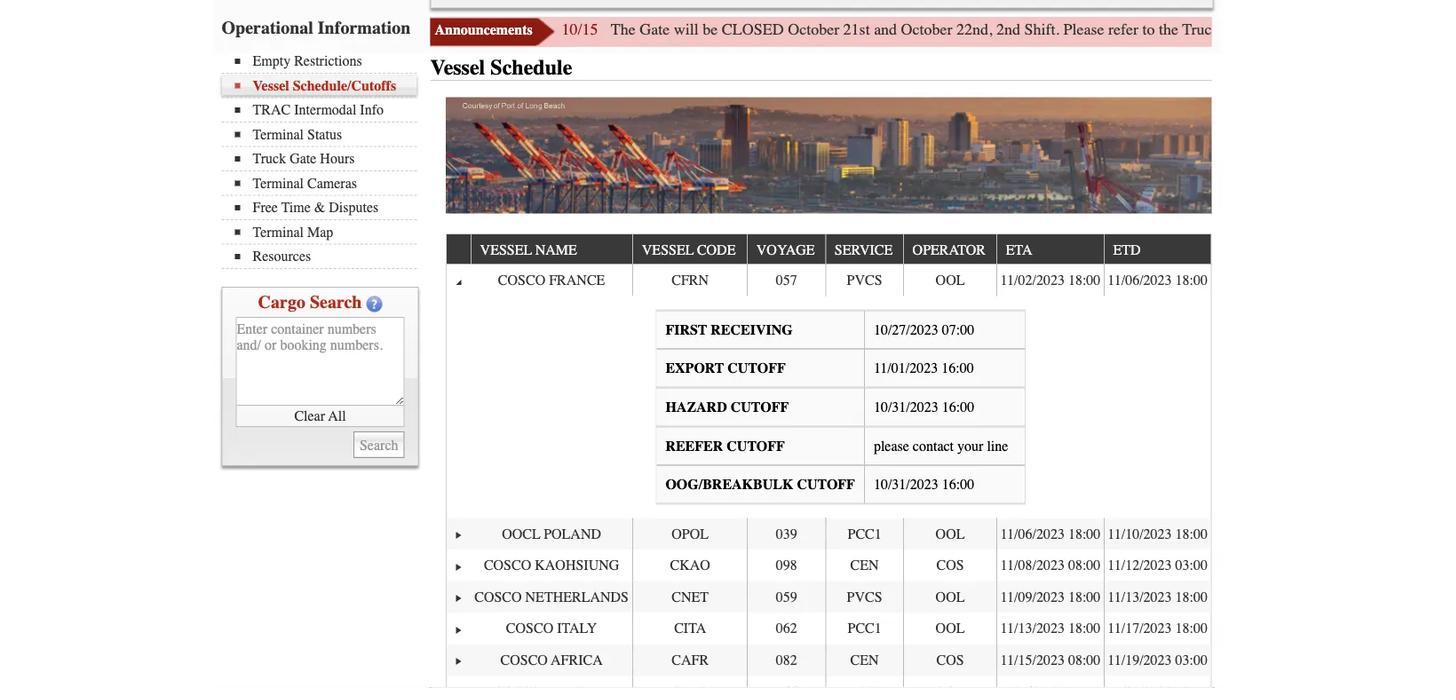 Task type: vqa. For each thing, say whether or not it's contained in the screenshot.


Task type: locate. For each thing, give the bounding box(es) containing it.
ool cell for 11/13/2023 18:00 11/17/2023 18:00
[[904, 614, 997, 645]]

1 vertical spatial terminal
[[253, 175, 304, 192]]

oocl poland
[[502, 526, 602, 543]]

cen cell right 098
[[826, 551, 904, 582]]

please
[[1064, 21, 1105, 39]]

opol cell
[[633, 519, 747, 551]]

operational
[[222, 18, 314, 38]]

3 cell from the left
[[747, 677, 826, 689]]

1 cos cell from the top
[[904, 551, 997, 582]]

menu bar
[[431, 0, 1214, 9], [222, 52, 426, 270]]

contact
[[913, 438, 954, 455]]

cosco netherlands cell
[[471, 582, 633, 614]]

1 vertical spatial cen
[[851, 653, 879, 669]]

2 ool from the top
[[936, 526, 965, 543]]

10/15
[[562, 21, 598, 39]]

tree grid
[[447, 235, 1212, 689]]

hours
[[1259, 21, 1298, 39], [320, 151, 355, 168]]

cen cell for 098
[[826, 551, 904, 582]]

1 16:00 from the top
[[942, 361, 974, 377]]

cutoff down export cutoff
[[731, 400, 789, 416]]

21st
[[844, 21, 870, 39]]

cutoff for hazard cutoff
[[731, 400, 789, 416]]

pcc1 right 062
[[848, 621, 882, 638]]

0 vertical spatial truck
[[1183, 21, 1221, 39]]

row up 057
[[447, 235, 1212, 265]]

039
[[776, 526, 798, 543]]

pcc1 cell right 039
[[826, 519, 904, 551]]

2 pcc1 from the top
[[848, 621, 882, 638]]

1 vertical spatial 08:00
[[1069, 653, 1101, 669]]

1 vertical spatial pvcs
[[847, 590, 883, 606]]

pcc1 right 039
[[848, 526, 882, 543]]

0 vertical spatial pvcs cell
[[826, 265, 904, 297]]

pvcs cell
[[826, 265, 904, 297], [826, 582, 904, 614]]

10/27/2023
[[874, 322, 939, 339]]

3 terminal from the top
[[253, 224, 304, 241]]

cen for 082
[[851, 653, 879, 669]]

the
[[611, 21, 636, 39]]

062 cell
[[747, 614, 826, 645]]

cos cell left 11/08/2023
[[904, 551, 997, 582]]

0 vertical spatial cos
[[937, 558, 965, 575]]

1 10/31/2023 from the top
[[874, 400, 939, 416]]

11/01/2023 16:00
[[874, 361, 974, 377]]

0 vertical spatial pcc1 cell
[[826, 519, 904, 551]]

1 terminal from the top
[[253, 127, 304, 143]]

the
[[1160, 21, 1179, 39]]

voyage
[[757, 242, 815, 259]]

1 horizontal spatial hours
[[1259, 21, 1298, 39]]

1 08:00 from the top
[[1069, 558, 1101, 575]]

11/13/2023 down 11/12/2023 at the right of the page
[[1108, 590, 1173, 606]]

2 october from the left
[[902, 21, 953, 39]]

None submit
[[354, 432, 405, 459]]

cosco down vessel name
[[498, 273, 546, 289]]

2 vertical spatial 16:00
[[943, 477, 975, 493]]

11/09/2023 18:00 cell
[[997, 582, 1104, 614]]

1 vertical spatial 11/06/2023 18:00 cell
[[997, 519, 1104, 551]]

time
[[281, 200, 311, 216]]

2 vessel from the left
[[642, 242, 694, 259]]

row containing cosco netherlands
[[447, 582, 1212, 614]]

2 cos cell from the top
[[904, 645, 997, 677]]

3 ool from the top
[[936, 590, 965, 606]]

0 horizontal spatial vessel
[[253, 78, 289, 94]]

cos left 11/08/2023
[[937, 558, 965, 575]]

10/31/2023 down 'please'
[[874, 477, 939, 493]]

2 cen cell from the top
[[826, 645, 904, 677]]

16:00 down 07:00
[[942, 361, 974, 377]]

terminal cameras link
[[235, 175, 417, 192]]

information
[[318, 18, 411, 38]]

0 vertical spatial cen cell
[[826, 551, 904, 582]]

2 cos from the top
[[937, 653, 965, 669]]

1 row from the top
[[447, 235, 1212, 265]]

18:00
[[1069, 273, 1101, 289], [1176, 273, 1209, 289], [1069, 526, 1101, 543], [1176, 526, 1209, 543], [1069, 590, 1101, 606], [1176, 590, 1209, 606], [1069, 621, 1101, 638], [1176, 621, 1209, 638]]

search
[[310, 293, 362, 313]]

11/13/2023 up 11/15/2023
[[1001, 621, 1065, 638]]

oocl poland cell
[[471, 519, 633, 551]]

free time & disputes link
[[235, 200, 417, 216]]

08:00 down 11/13/2023 18:00 11/17/2023 18:00
[[1069, 653, 1101, 669]]

10/15 the gate will be closed october 21st and october 22nd, 2nd shift. please refer to the truck gate hours web page for further 
[[562, 21, 1436, 39]]

1 cen from the top
[[851, 558, 879, 575]]

1 pcc1 cell from the top
[[826, 519, 904, 551]]

2 10/31/2023 16:00 from the top
[[874, 477, 975, 493]]

code
[[697, 242, 736, 259]]

resources
[[253, 249, 311, 265]]

4 cell from the left
[[826, 677, 904, 689]]

11/06/2023 down etd link
[[1108, 273, 1173, 289]]

1 vertical spatial 10/31/2023 16:00
[[874, 477, 975, 493]]

1 vertical spatial 16:00
[[943, 400, 975, 416]]

shift.
[[1025, 21, 1060, 39]]

1 03:00 from the top
[[1176, 558, 1209, 575]]

operator link
[[913, 235, 995, 264]]

pvcs
[[847, 273, 883, 289], [847, 590, 883, 606]]

11/06/2023 18:00 cell up 11/08/2023
[[997, 519, 1104, 551]]

1 horizontal spatial october
[[902, 21, 953, 39]]

truck gate hours link
[[235, 151, 417, 168]]

7 row from the top
[[447, 645, 1212, 677]]

2 terminal from the top
[[253, 175, 304, 192]]

cos cell left 11/15/2023
[[904, 645, 997, 677]]

cen cell right the '082'
[[826, 645, 904, 677]]

16:00 down your on the right of page
[[943, 477, 975, 493]]

1 horizontal spatial vessel
[[642, 242, 694, 259]]

2 pcc1 cell from the top
[[826, 614, 904, 645]]

11/13/2023 18:00 cell
[[1104, 582, 1212, 614], [997, 614, 1104, 645]]

2 pvcs cell from the top
[[826, 582, 904, 614]]

vessel up cfrn cell in the top of the page
[[642, 242, 694, 259]]

cosco down cosco italy "cell"
[[501, 653, 548, 669]]

vessel code
[[642, 242, 736, 259]]

11/02/2023
[[1001, 273, 1065, 289]]

cosco inside "cell"
[[506, 621, 554, 638]]

10/31/2023 16:00 down 11/01/2023 16:00
[[874, 400, 975, 416]]

cutoff up oog/breakbulk cutoff
[[727, 438, 785, 455]]

row down service
[[447, 265, 1212, 297]]

row containing cosco italy
[[447, 614, 1212, 645]]

pvcs for 057
[[847, 273, 883, 289]]

cen cell
[[826, 551, 904, 582], [826, 645, 904, 677]]

cutoff
[[728, 361, 786, 377], [731, 400, 789, 416], [727, 438, 785, 455], [797, 477, 856, 493]]

row down the '082'
[[447, 677, 1212, 689]]

ool cell
[[904, 265, 997, 297], [904, 519, 997, 551], [904, 582, 997, 614], [904, 614, 997, 645]]

5 row from the top
[[447, 582, 1212, 614]]

03:00 down 11/17/2023 18:00 cell
[[1176, 653, 1209, 669]]

10/31/2023 16:00 down contact
[[874, 477, 975, 493]]

03:00 for 11/19/2023 03:00
[[1176, 653, 1209, 669]]

map
[[307, 224, 334, 241]]

cosco for cosco africa
[[501, 653, 548, 669]]

0 horizontal spatial 11/13/2023
[[1001, 621, 1065, 638]]

0 horizontal spatial gate
[[290, 151, 317, 168]]

cosco kaohsiung cell
[[471, 551, 633, 582]]

cnet cell
[[633, 582, 747, 614]]

2 08:00 from the top
[[1069, 653, 1101, 669]]

0 vertical spatial hours
[[1259, 21, 1298, 39]]

0 horizontal spatial menu bar
[[222, 52, 426, 270]]

clear
[[294, 409, 325, 425]]

3 row from the top
[[447, 519, 1212, 551]]

cfrn
[[672, 273, 709, 289]]

1 vertical spatial truck
[[253, 151, 286, 168]]

ool for 11/02/2023
[[936, 273, 965, 289]]

terminal
[[253, 127, 304, 143], [253, 175, 304, 192], [253, 224, 304, 241]]

2 cen from the top
[[851, 653, 879, 669]]

october right and
[[902, 21, 953, 39]]

1 10/31/2023 16:00 from the top
[[874, 400, 975, 416]]

cosco down oocl
[[484, 558, 532, 575]]

vessel left name
[[480, 242, 532, 259]]

059 cell
[[747, 582, 826, 614]]

10/31/2023 down 11/01/2023
[[874, 400, 939, 416]]

1 cos from the top
[[937, 558, 965, 575]]

5 cell from the left
[[904, 677, 997, 689]]

row containing cosco africa
[[447, 645, 1212, 677]]

trac
[[253, 102, 291, 119]]

vessel down announcements at the top left of page
[[431, 56, 485, 80]]

11/06/2023 18:00 11/10/2023 18:00
[[1001, 526, 1209, 543]]

4 row from the top
[[447, 551, 1212, 582]]

1 vertical spatial pcc1
[[848, 621, 882, 638]]

062
[[776, 621, 798, 638]]

2 pvcs from the top
[[847, 590, 883, 606]]

vessel schedule/cutoffs link
[[235, 78, 417, 94]]

0 vertical spatial cos cell
[[904, 551, 997, 582]]

cosco down cosco kaohsiung cell
[[475, 590, 522, 606]]

pvcs cell for 057
[[826, 265, 904, 297]]

2 cell from the left
[[633, 677, 747, 689]]

cosco
[[498, 273, 546, 289], [484, 558, 532, 575], [475, 590, 522, 606], [506, 621, 554, 638], [501, 653, 548, 669]]

3 ool cell from the top
[[904, 582, 997, 614]]

0 vertical spatial 08:00
[[1069, 558, 1101, 575]]

service
[[835, 242, 893, 259]]

oog/breakbulk
[[666, 477, 794, 493]]

please
[[874, 438, 910, 455]]

1 horizontal spatial menu bar
[[431, 0, 1214, 9]]

vessel down "empty"
[[253, 78, 289, 94]]

terminal down trac
[[253, 127, 304, 143]]

cos for 11/15/2023
[[937, 653, 965, 669]]

pvcs for 059
[[847, 590, 883, 606]]

will
[[674, 21, 699, 39]]

pcc1 cell
[[826, 519, 904, 551], [826, 614, 904, 645]]

11/02/2023 18:00 cell
[[997, 265, 1104, 297]]

cosco down cosco netherlands cell
[[506, 621, 554, 638]]

restrictions
[[294, 53, 362, 70]]

cita
[[675, 621, 707, 638]]

0 vertical spatial pcc1
[[848, 526, 882, 543]]

16:00 up your on the right of page
[[943, 400, 975, 416]]

08:00 for 11/15/2023 08:00
[[1069, 653, 1101, 669]]

1 horizontal spatial 11/13/2023
[[1108, 590, 1173, 606]]

11/08/2023 08:00 11/12/2023 03:00
[[1001, 558, 1209, 575]]

cutoff down receiving
[[728, 361, 786, 377]]

row up 098
[[447, 519, 1212, 551]]

08:00 for 11/08/2023 08:00
[[1069, 558, 1101, 575]]

row
[[447, 235, 1212, 265], [447, 265, 1212, 297], [447, 519, 1212, 551], [447, 551, 1212, 582], [447, 582, 1212, 614], [447, 614, 1212, 645], [447, 645, 1212, 677], [447, 677, 1212, 689]]

truck right the
[[1183, 21, 1221, 39]]

vessel schedule
[[431, 56, 573, 80]]

row down 062
[[447, 645, 1212, 677]]

voyage link
[[757, 235, 824, 264]]

operator
[[913, 242, 986, 259]]

poland
[[544, 526, 602, 543]]

08:00 down the 11/06/2023 18:00 11/10/2023 18:00
[[1069, 558, 1101, 575]]

info
[[360, 102, 384, 119]]

1 vertical spatial cos cell
[[904, 645, 997, 677]]

1 ool from the top
[[936, 273, 965, 289]]

cen right the '082'
[[851, 653, 879, 669]]

terminal up free at the top left
[[253, 175, 304, 192]]

cosco netherlands
[[475, 590, 629, 606]]

cutoff up 039
[[797, 477, 856, 493]]

0 vertical spatial pvcs
[[847, 273, 883, 289]]

vessel
[[480, 242, 532, 259], [642, 242, 694, 259]]

ool for 11/09/2023
[[936, 590, 965, 606]]

october left the 21st on the top right
[[788, 21, 840, 39]]

1 vertical spatial 11/06/2023
[[1001, 526, 1065, 543]]

11/09/2023
[[1001, 590, 1065, 606]]

cos cell
[[904, 551, 997, 582], [904, 645, 997, 677]]

0 vertical spatial terminal
[[253, 127, 304, 143]]

cos left 11/15/2023
[[937, 653, 965, 669]]

truck down trac
[[253, 151, 286, 168]]

row group containing cosco france
[[447, 265, 1212, 689]]

1 vertical spatial 03:00
[[1176, 653, 1209, 669]]

Enter container numbers and/ or booking numbers.  text field
[[236, 318, 405, 407]]

pvcs cell down service
[[826, 265, 904, 297]]

1 vessel from the left
[[480, 242, 532, 259]]

11/06/2023 18:00 cell down etd link
[[1104, 265, 1212, 297]]

resources link
[[235, 249, 417, 265]]

pvcs cell right 059 on the right bottom
[[826, 582, 904, 614]]

cen right 098
[[851, 558, 879, 575]]

africa
[[551, 653, 603, 669]]

1 vertical spatial cos
[[937, 653, 965, 669]]

be
[[703, 21, 718, 39]]

0 vertical spatial 11/06/2023
[[1108, 273, 1173, 289]]

row containing cosco france
[[447, 265, 1212, 297]]

empty restrictions link
[[235, 53, 417, 70]]

cosco for cosco netherlands
[[475, 590, 522, 606]]

row up 062
[[447, 582, 1212, 614]]

pvcs down service
[[847, 273, 883, 289]]

cosco france cell
[[471, 265, 633, 297]]

2 ool cell from the top
[[904, 519, 997, 551]]

pcc1 cell right 062
[[826, 614, 904, 645]]

4 ool cell from the top
[[904, 614, 997, 645]]

eta
[[1007, 242, 1033, 259]]

vessel for vessel name
[[480, 242, 532, 259]]

cosco for cosco france
[[498, 273, 546, 289]]

03:00 down 11/10/2023 18:00 cell
[[1176, 558, 1209, 575]]

2 10/31/2023 from the top
[[874, 477, 939, 493]]

0 horizontal spatial hours
[[320, 151, 355, 168]]

0 vertical spatial 10/31/2023 16:00
[[874, 400, 975, 416]]

cfrn cell
[[633, 265, 747, 297]]

1 horizontal spatial gate
[[640, 21, 670, 39]]

2 16:00 from the top
[[943, 400, 975, 416]]

first receiving
[[666, 322, 793, 339]]

11/06/2023 18:00 cell
[[1104, 265, 1212, 297], [997, 519, 1104, 551]]

1 pvcs from the top
[[847, 273, 883, 289]]

10/31/2023 16:00 for oog/breakbulk cutoff
[[874, 477, 975, 493]]

0 horizontal spatial vessel
[[480, 242, 532, 259]]

pvcs right 059 on the right bottom
[[847, 590, 883, 606]]

11/06/2023 up 11/08/2023
[[1001, 526, 1065, 543]]

cosco for cosco kaohsiung
[[484, 558, 532, 575]]

0 horizontal spatial october
[[788, 21, 840, 39]]

2 03:00 from the top
[[1176, 653, 1209, 669]]

pcc1 for 062
[[848, 621, 882, 638]]

etd
[[1114, 242, 1141, 259]]

1 vertical spatial hours
[[320, 151, 355, 168]]

10/31/2023 16:00 for hazard cutoff
[[874, 400, 975, 416]]

3 16:00 from the top
[[943, 477, 975, 493]]

0 horizontal spatial truck
[[253, 151, 286, 168]]

0 vertical spatial 16:00
[[942, 361, 974, 377]]

hours up cameras at the left
[[320, 151, 355, 168]]

1 vertical spatial menu bar
[[222, 52, 426, 270]]

reefer cutoff
[[666, 438, 785, 455]]

0 vertical spatial 03:00
[[1176, 558, 1209, 575]]

closed
[[722, 21, 784, 39]]

cita cell
[[633, 614, 747, 645]]

pcc1 for 039
[[848, 526, 882, 543]]

0 vertical spatial cen
[[851, 558, 879, 575]]

cell
[[471, 677, 633, 689], [633, 677, 747, 689], [747, 677, 826, 689], [826, 677, 904, 689], [904, 677, 997, 689], [997, 677, 1104, 689], [1104, 677, 1212, 689]]

11/13/2023 18:00 cell up 11/15/2023
[[997, 614, 1104, 645]]

row up 059 on the right bottom
[[447, 551, 1212, 582]]

terminal status link
[[235, 127, 417, 143]]

7 cell from the left
[[1104, 677, 1212, 689]]

hours left web
[[1259, 21, 1298, 39]]

1 vertical spatial 10/31/2023
[[874, 477, 939, 493]]

row group
[[447, 265, 1212, 689]]

098 cell
[[747, 551, 826, 582]]

2 vertical spatial terminal
[[253, 224, 304, 241]]

1 pcc1 from the top
[[848, 526, 882, 543]]

1 ool cell from the top
[[904, 265, 997, 297]]

terminal up resources
[[253, 224, 304, 241]]

1 pvcs cell from the top
[[826, 265, 904, 297]]

6 row from the top
[[447, 614, 1212, 645]]

1 horizontal spatial 11/06/2023
[[1108, 273, 1173, 289]]

vessel name link
[[480, 235, 586, 264]]

2 row from the top
[[447, 265, 1212, 297]]

row up the '082'
[[447, 614, 1212, 645]]

ool cell for 11/09/2023 18:00 11/13/2023 18:00
[[904, 582, 997, 614]]

truck
[[1183, 21, 1221, 39], [253, 151, 286, 168]]

4 ool from the top
[[936, 621, 965, 638]]

1 vertical spatial cen cell
[[826, 645, 904, 677]]

clear all button
[[236, 407, 405, 428]]

1 horizontal spatial truck
[[1183, 21, 1221, 39]]

10/31/2023 for oog/breakbulk cutoff
[[874, 477, 939, 493]]

0 vertical spatial 10/31/2023
[[874, 400, 939, 416]]

1 vertical spatial pcc1 cell
[[826, 614, 904, 645]]

1 vertical spatial pvcs cell
[[826, 582, 904, 614]]

1 cen cell from the top
[[826, 551, 904, 582]]

11/01/2023
[[874, 361, 939, 377]]

gate inside empty restrictions vessel schedule/cutoffs trac intermodal info terminal status truck gate hours terminal cameras free time & disputes terminal map resources
[[290, 151, 317, 168]]

truck inside empty restrictions vessel schedule/cutoffs trac intermodal info terminal status truck gate hours terminal cameras free time & disputes terminal map resources
[[253, 151, 286, 168]]

11/02/2023 18:00 11/06/2023 18:00
[[1001, 273, 1209, 289]]

6 cell from the left
[[997, 677, 1104, 689]]



Task type: describe. For each thing, give the bounding box(es) containing it.
export cutoff
[[666, 361, 786, 377]]

line
[[988, 438, 1009, 455]]

vessel for vessel code
[[642, 242, 694, 259]]

cameras
[[307, 175, 357, 192]]

hours inside empty restrictions vessel schedule/cutoffs trac intermodal info terminal status truck gate hours terminal cameras free time & disputes terminal map resources
[[320, 151, 355, 168]]

11/15/2023
[[1001, 653, 1065, 669]]

please contact your line
[[874, 438, 1009, 455]]

1 vertical spatial 11/13/2023
[[1001, 621, 1065, 638]]

11/13/2023 18:00 11/17/2023 18:00
[[1001, 621, 1209, 638]]

cafr
[[672, 653, 709, 669]]

ool for 11/13/2023
[[936, 621, 965, 638]]

cosco kaohsiung
[[484, 558, 620, 575]]

&
[[314, 200, 325, 216]]

07:00
[[943, 322, 975, 339]]

11/13/2023 18:00 cell up the 11/17/2023 on the bottom
[[1104, 582, 1212, 614]]

hazard cutoff
[[666, 400, 789, 416]]

0 vertical spatial menu bar
[[431, 0, 1214, 9]]

11/19/2023
[[1108, 653, 1173, 669]]

oog/breakbulk cutoff
[[666, 477, 856, 493]]

receiving
[[711, 322, 793, 339]]

16:00 for hazard cutoff
[[943, 400, 975, 416]]

web
[[1302, 21, 1328, 39]]

cargo
[[258, 293, 306, 313]]

page
[[1332, 21, 1363, 39]]

cen cell for 082
[[826, 645, 904, 677]]

098
[[776, 558, 798, 575]]

cutoff for reefer cutoff
[[727, 438, 785, 455]]

france
[[549, 273, 605, 289]]

cosco france
[[498, 273, 605, 289]]

10/31/2023 for hazard cutoff
[[874, 400, 939, 416]]

disputes
[[329, 200, 379, 216]]

netherlands
[[526, 590, 629, 606]]

8 row from the top
[[447, 677, 1212, 689]]

pvcs cell for 059
[[826, 582, 904, 614]]

ool for 11/06/2023
[[936, 526, 965, 543]]

039 cell
[[747, 519, 826, 551]]

11/12/2023 03:00 cell
[[1104, 551, 1212, 582]]

1 horizontal spatial vessel
[[431, 56, 485, 80]]

11/17/2023
[[1108, 621, 1173, 638]]

trac intermodal info link
[[235, 102, 417, 119]]

name
[[536, 242, 577, 259]]

and
[[874, 21, 898, 39]]

clear all
[[294, 409, 346, 425]]

tree grid containing vessel name
[[447, 235, 1212, 689]]

empty restrictions vessel schedule/cutoffs trac intermodal info terminal status truck gate hours terminal cameras free time & disputes terminal map resources
[[253, 53, 396, 265]]

11/12/2023
[[1108, 558, 1173, 575]]

11/08/2023
[[1001, 558, 1065, 575]]

0 vertical spatial 11/06/2023 18:00 cell
[[1104, 265, 1212, 297]]

row containing vessel name
[[447, 235, 1212, 265]]

cosco africa
[[501, 653, 603, 669]]

cutoff for export cutoff
[[728, 361, 786, 377]]

announcements
[[435, 22, 533, 39]]

service link
[[835, 235, 902, 264]]

11/15/2023 08:00 cell
[[997, 645, 1104, 677]]

2nd
[[997, 21, 1021, 39]]

schedule
[[491, 56, 573, 80]]

11/15/2023 08:00 11/19/2023 03:00
[[1001, 653, 1209, 669]]

cen for 098
[[851, 558, 879, 575]]

11/10/2023
[[1108, 526, 1173, 543]]

10/27/2023 07:00
[[874, 322, 975, 339]]

0 horizontal spatial 11/06/2023
[[1001, 526, 1065, 543]]

059
[[776, 590, 798, 606]]

hazard
[[666, 400, 728, 416]]

0 vertical spatial 11/13/2023
[[1108, 590, 1173, 606]]

cafr cell
[[633, 645, 747, 677]]

11/08/2023 08:00 cell
[[997, 551, 1104, 582]]

to
[[1143, 21, 1156, 39]]

11/17/2023 18:00 cell
[[1104, 614, 1212, 645]]

ool cell for 11/02/2023 18:00 11/06/2023 18:00
[[904, 265, 997, 297]]

057 cell
[[747, 265, 826, 297]]

11/10/2023 18:00 cell
[[1104, 519, 1212, 551]]

vessel code link
[[642, 235, 745, 264]]

all
[[328, 409, 346, 425]]

first
[[666, 322, 708, 339]]

pcc1 cell for 062
[[826, 614, 904, 645]]

ool cell for 11/06/2023 18:00 11/10/2023 18:00
[[904, 519, 997, 551]]

11/09/2023 18:00 11/13/2023 18:00
[[1001, 590, 1209, 606]]

cos cell for 11/08/2023 08:00 11/12/2023 03:00
[[904, 551, 997, 582]]

ckao cell
[[633, 551, 747, 582]]

italy
[[557, 621, 597, 638]]

082 cell
[[747, 645, 826, 677]]

cutoff for oog/breakbulk cutoff
[[797, 477, 856, 493]]

intermodal
[[294, 102, 357, 119]]

cargo search
[[258, 293, 362, 313]]

057
[[776, 273, 798, 289]]

vessel name
[[480, 242, 577, 259]]

reefer
[[666, 438, 724, 455]]

082
[[776, 653, 798, 669]]

cos cell for 11/15/2023 08:00 11/19/2023 03:00
[[904, 645, 997, 677]]

11/19/2023 03:00 cell
[[1104, 645, 1212, 677]]

16:00 for export cutoff
[[942, 361, 974, 377]]

schedule/cutoffs
[[293, 78, 396, 94]]

empty
[[253, 53, 291, 70]]

cosco africa cell
[[471, 645, 633, 677]]

03:00 for 11/12/2023 03:00
[[1176, 558, 1209, 575]]

cos for 11/08/2023
[[937, 558, 965, 575]]

1 cell from the left
[[471, 677, 633, 689]]

2 horizontal spatial gate
[[1225, 21, 1255, 39]]

free
[[253, 200, 278, 216]]

further
[[1389, 21, 1433, 39]]

opol
[[672, 526, 709, 543]]

row containing cosco kaohsiung
[[447, 551, 1212, 582]]

cosco italy cell
[[471, 614, 633, 645]]

16:00 for oog/breakbulk cutoff
[[943, 477, 975, 493]]

row containing oocl poland
[[447, 519, 1212, 551]]

ckao
[[670, 558, 711, 575]]

1 october from the left
[[788, 21, 840, 39]]

menu bar containing empty restrictions
[[222, 52, 426, 270]]

oocl
[[502, 526, 541, 543]]

your
[[958, 438, 984, 455]]

pcc1 cell for 039
[[826, 519, 904, 551]]

for
[[1367, 21, 1385, 39]]

22nd,
[[957, 21, 993, 39]]

vessel inside empty restrictions vessel schedule/cutoffs trac intermodal info terminal status truck gate hours terminal cameras free time & disputes terminal map resources
[[253, 78, 289, 94]]

cosco for cosco italy
[[506, 621, 554, 638]]

refer
[[1109, 21, 1139, 39]]

status
[[307, 127, 342, 143]]

eta link
[[1007, 235, 1042, 264]]



